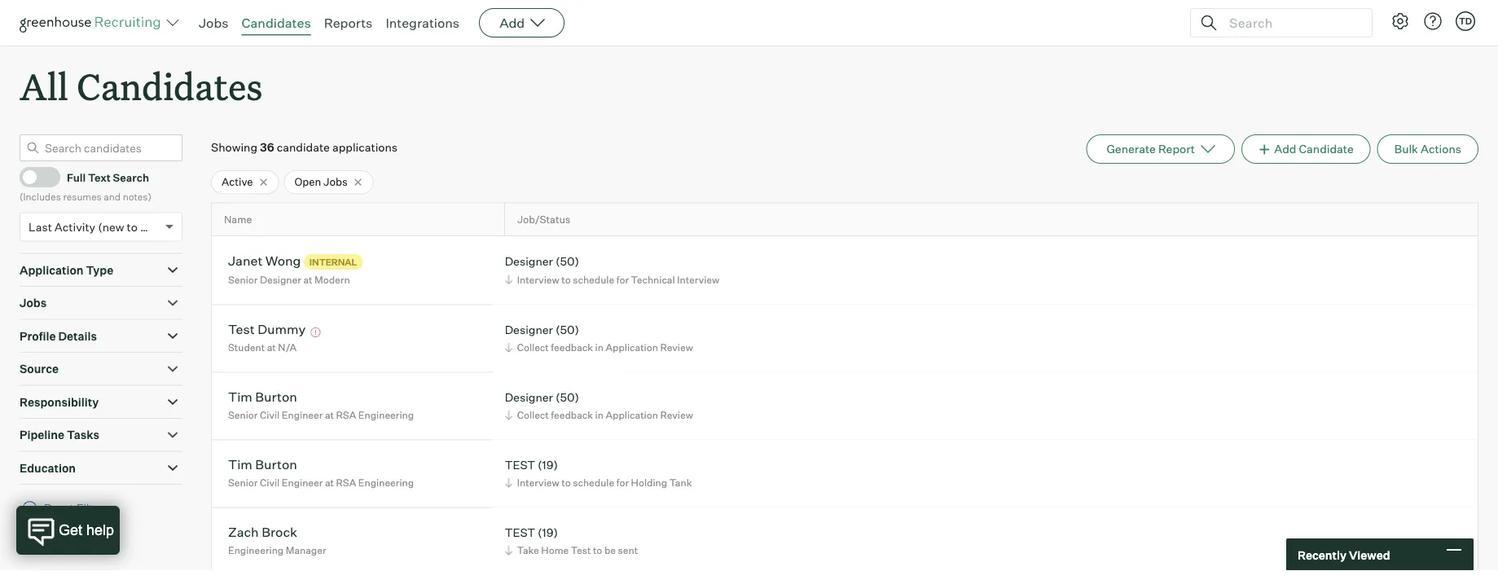 Task type: locate. For each thing, give the bounding box(es) containing it.
2 vertical spatial (50)
[[556, 390, 579, 404]]

1 vertical spatial test
[[571, 544, 591, 557]]

1 collect from the top
[[517, 341, 549, 354]]

0 vertical spatial collect feedback in application review link
[[502, 340, 697, 355]]

burton for designer
[[255, 389, 297, 405]]

collect for senior civil engineer at rsa engineering
[[517, 409, 549, 421]]

1 vertical spatial for
[[616, 477, 629, 489]]

2 tim burton senior civil engineer at rsa engineering from the top
[[228, 456, 414, 489]]

in down interview to schedule for technical interview link
[[595, 341, 604, 354]]

2 vertical spatial jobs
[[20, 296, 47, 310]]

designer (50) collect feedback in application review for senior civil engineer at rsa engineering
[[505, 390, 693, 421]]

1 vertical spatial review
[[660, 409, 693, 421]]

test up the student
[[228, 321, 255, 337]]

1 for from the top
[[616, 273, 629, 285]]

tim burton senior civil engineer at rsa engineering for designer
[[228, 389, 414, 421]]

2 vertical spatial senior
[[228, 477, 258, 489]]

add for add
[[499, 15, 525, 31]]

3 senior from the top
[[228, 477, 258, 489]]

0 vertical spatial burton
[[255, 389, 297, 405]]

0 vertical spatial review
[[660, 341, 693, 354]]

2 vertical spatial application
[[606, 409, 658, 421]]

pipeline tasks
[[20, 428, 99, 442]]

test (19) take home test to be sent
[[505, 525, 638, 557]]

(50) for test dummy
[[556, 322, 579, 337]]

1 vertical spatial senior
[[228, 409, 258, 421]]

1 burton from the top
[[255, 389, 297, 405]]

to for (19)
[[561, 477, 571, 489]]

1 test from the top
[[505, 458, 535, 472]]

tim for test
[[228, 456, 252, 473]]

2 vertical spatial engineering
[[228, 544, 284, 557]]

1 vertical spatial add
[[1274, 142, 1296, 156]]

1 designer (50) collect feedback in application review from the top
[[505, 322, 693, 354]]

0 vertical spatial test
[[228, 321, 255, 337]]

0 vertical spatial engineer
[[282, 409, 323, 421]]

test (19) interview to schedule for holding tank
[[505, 458, 692, 489]]

1 schedule from the top
[[573, 273, 614, 285]]

designer (50) collect feedback in application review up "test (19) interview to schedule for holding tank" in the left bottom of the page
[[505, 390, 693, 421]]

janet wong
[[228, 252, 301, 269]]

1 vertical spatial schedule
[[573, 477, 614, 489]]

1 vertical spatial rsa
[[336, 477, 356, 489]]

(50) for janet wong
[[556, 254, 579, 268]]

tim burton link down student at n/a
[[228, 389, 297, 407]]

candidate
[[277, 140, 330, 155]]

2 senior from the top
[[228, 409, 258, 421]]

engineer up brock
[[282, 477, 323, 489]]

to inside "test (19) interview to schedule for holding tank"
[[561, 477, 571, 489]]

1 collect feedback in application review link from the top
[[502, 340, 697, 355]]

for
[[616, 273, 629, 285], [616, 477, 629, 489]]

1 vertical spatial (50)
[[556, 322, 579, 337]]

tim burton senior civil engineer at rsa engineering up brock
[[228, 456, 414, 489]]

1 (19) from the top
[[538, 458, 558, 472]]

reset filters
[[44, 501, 109, 515]]

tim burton senior civil engineer at rsa engineering for test
[[228, 456, 414, 489]]

1 vertical spatial tim burton link
[[228, 456, 297, 475]]

(19) up home
[[538, 525, 558, 539]]

senior down "janet"
[[228, 274, 258, 286]]

recently
[[1298, 548, 1347, 562]]

candidates right jobs 'link'
[[242, 15, 311, 31]]

dummy
[[258, 321, 306, 337]]

schedule inside "test (19) interview to schedule for holding tank"
[[573, 477, 614, 489]]

application down interview to schedule for technical interview link
[[606, 341, 658, 354]]

2 designer (50) collect feedback in application review from the top
[[505, 390, 693, 421]]

designer inside designer (50) interview to schedule for technical interview
[[505, 254, 553, 268]]

burton
[[255, 389, 297, 405], [255, 456, 297, 473]]

candidates link
[[242, 15, 311, 31]]

designer (50) collect feedback in application review down interview to schedule for technical interview link
[[505, 322, 693, 354]]

add inside "link"
[[1274, 142, 1296, 156]]

1 vertical spatial (19)
[[538, 525, 558, 539]]

2 for from the top
[[616, 477, 629, 489]]

manager
[[286, 544, 326, 557]]

schedule for (19)
[[573, 477, 614, 489]]

(19) up interview to schedule for holding tank "link" at the bottom left of page
[[538, 458, 558, 472]]

burton up brock
[[255, 456, 297, 473]]

civil down student at n/a
[[260, 409, 280, 421]]

1 rsa from the top
[[336, 409, 356, 421]]

candidates
[[242, 15, 311, 31], [77, 62, 263, 110]]

2 in from the top
[[595, 409, 604, 421]]

1 (50) from the top
[[556, 254, 579, 268]]

0 vertical spatial schedule
[[573, 273, 614, 285]]

and
[[104, 190, 121, 203]]

2 (50) from the top
[[556, 322, 579, 337]]

for left holding
[[616, 477, 629, 489]]

(19) inside "test (19) interview to schedule for holding tank"
[[538, 458, 558, 472]]

review
[[660, 341, 693, 354], [660, 409, 693, 421]]

for for (50)
[[616, 273, 629, 285]]

jobs left candidates link in the left of the page
[[199, 15, 229, 31]]

application down last
[[20, 263, 84, 277]]

2 engineer from the top
[[282, 477, 323, 489]]

1 horizontal spatial test
[[571, 544, 591, 557]]

test inside "test (19) interview to schedule for holding tank"
[[505, 458, 535, 472]]

2 tim from the top
[[228, 456, 252, 473]]

test up the take
[[505, 525, 535, 539]]

tim burton link up zach brock link
[[228, 456, 297, 475]]

review down technical
[[660, 341, 693, 354]]

feedback up "test (19) interview to schedule for holding tank" in the left bottom of the page
[[551, 409, 593, 421]]

engineer down n/a
[[282, 409, 323, 421]]

(19)
[[538, 458, 558, 472], [538, 525, 558, 539]]

1 tim burton senior civil engineer at rsa engineering from the top
[[228, 389, 414, 421]]

rsa for designer (50)
[[336, 409, 356, 421]]

zach brock link
[[228, 524, 297, 543]]

take
[[517, 544, 539, 557]]

3 (50) from the top
[[556, 390, 579, 404]]

test for test (19) interview to schedule for holding tank
[[505, 458, 535, 472]]

jobs up the profile
[[20, 296, 47, 310]]

in
[[595, 341, 604, 354], [595, 409, 604, 421]]

td button
[[1456, 11, 1475, 31]]

1 horizontal spatial jobs
[[199, 15, 229, 31]]

engineer for designer (50)
[[282, 409, 323, 421]]

bulk actions
[[1394, 142, 1461, 156]]

collect feedback in application review link down interview to schedule for technical interview link
[[502, 340, 697, 355]]

1 in from the top
[[595, 341, 604, 354]]

1 review from the top
[[660, 341, 693, 354]]

interview up test (19) take home test to be sent
[[517, 477, 559, 489]]

tim up zach in the bottom left of the page
[[228, 456, 252, 473]]

tim burton link
[[228, 389, 297, 407], [228, 456, 297, 475]]

1 vertical spatial application
[[606, 341, 658, 354]]

2 review from the top
[[660, 409, 693, 421]]

collect
[[517, 341, 549, 354], [517, 409, 549, 421]]

1 vertical spatial test
[[505, 525, 535, 539]]

1 vertical spatial engineering
[[358, 477, 414, 489]]

application for student at n/a
[[606, 341, 658, 354]]

candidate
[[1299, 142, 1354, 156]]

0 vertical spatial engineering
[[358, 409, 414, 421]]

1 horizontal spatial add
[[1274, 142, 1296, 156]]

jobs
[[199, 15, 229, 31], [323, 175, 348, 188], [20, 296, 47, 310]]

senior
[[228, 274, 258, 286], [228, 409, 258, 421], [228, 477, 258, 489]]

for left technical
[[616, 273, 629, 285]]

(50) inside designer (50) interview to schedule for technical interview
[[556, 254, 579, 268]]

to down the job/status at the left of page
[[561, 273, 571, 285]]

1 vertical spatial engineer
[[282, 477, 323, 489]]

1 vertical spatial candidates
[[77, 62, 263, 110]]

tim down the student
[[228, 389, 252, 405]]

tim burton senior civil engineer at rsa engineering down n/a
[[228, 389, 414, 421]]

1 vertical spatial designer (50) collect feedback in application review
[[505, 390, 693, 421]]

last
[[29, 220, 52, 234]]

2 collect from the top
[[517, 409, 549, 421]]

0 vertical spatial application
[[20, 263, 84, 277]]

add
[[499, 15, 525, 31], [1274, 142, 1296, 156]]

0 vertical spatial for
[[616, 273, 629, 285]]

collect feedback in application review link for student at n/a
[[502, 340, 697, 355]]

1 tim burton link from the top
[[228, 389, 297, 407]]

feedback down interview to schedule for technical interview link
[[551, 341, 593, 354]]

2 feedback from the top
[[551, 409, 593, 421]]

designer for senior designer at modern
[[505, 254, 553, 268]]

test right home
[[571, 544, 591, 557]]

collect feedback in application review link for senior civil engineer at rsa engineering
[[502, 407, 697, 423]]

collect feedback in application review link
[[502, 340, 697, 355], [502, 407, 697, 423]]

2 rsa from the top
[[336, 477, 356, 489]]

report
[[1158, 142, 1195, 156]]

designer (50) interview to schedule for technical interview
[[505, 254, 719, 285]]

1 vertical spatial collect
[[517, 409, 549, 421]]

(19) inside test (19) take home test to be sent
[[538, 525, 558, 539]]

add button
[[479, 8, 565, 37]]

2 test from the top
[[505, 525, 535, 539]]

collect feedback in application review link up "test (19) interview to schedule for holding tank" in the left bottom of the page
[[502, 407, 697, 423]]

1 vertical spatial tim burton senior civil engineer at rsa engineering
[[228, 456, 414, 489]]

0 vertical spatial test
[[505, 458, 535, 472]]

0 vertical spatial collect
[[517, 341, 549, 354]]

jobs right open
[[323, 175, 348, 188]]

showing 36 candidate applications
[[211, 140, 398, 155]]

application up "test (19) interview to schedule for holding tank" in the left bottom of the page
[[606, 409, 658, 421]]

senior for test (19)
[[228, 477, 258, 489]]

actions
[[1421, 142, 1461, 156]]

0 vertical spatial add
[[499, 15, 525, 31]]

0 vertical spatial civil
[[260, 409, 280, 421]]

civil for designer (50)
[[260, 409, 280, 421]]

2 (19) from the top
[[538, 525, 558, 539]]

engineering for test (19)
[[358, 477, 414, 489]]

1 vertical spatial in
[[595, 409, 604, 421]]

interview inside "test (19) interview to schedule for holding tank"
[[517, 477, 559, 489]]

tim
[[228, 389, 252, 405], [228, 456, 252, 473]]

0 horizontal spatial add
[[499, 15, 525, 31]]

tim burton link for test
[[228, 456, 297, 475]]

to left old)
[[127, 220, 138, 234]]

activity
[[54, 220, 95, 234]]

2 burton from the top
[[255, 456, 297, 473]]

0 vertical spatial (19)
[[538, 458, 558, 472]]

1 vertical spatial collect feedback in application review link
[[502, 407, 697, 423]]

in up "test (19) interview to schedule for holding tank" in the left bottom of the page
[[595, 409, 604, 421]]

profile
[[20, 329, 56, 343]]

engineer
[[282, 409, 323, 421], [282, 477, 323, 489]]

add inside popup button
[[499, 15, 525, 31]]

0 vertical spatial tim
[[228, 389, 252, 405]]

for inside designer (50) interview to schedule for technical interview
[[616, 273, 629, 285]]

2 civil from the top
[[260, 477, 280, 489]]

senior up zach in the bottom left of the page
[[228, 477, 258, 489]]

home
[[541, 544, 569, 557]]

review up the tank
[[660, 409, 693, 421]]

0 vertical spatial (50)
[[556, 254, 579, 268]]

(includes
[[20, 190, 61, 203]]

interview right technical
[[677, 273, 719, 285]]

(19) for test (19) take home test to be sent
[[538, 525, 558, 539]]

0 vertical spatial rsa
[[336, 409, 356, 421]]

0 vertical spatial tim burton senior civil engineer at rsa engineering
[[228, 389, 414, 421]]

senior for designer (50)
[[228, 409, 258, 421]]

feedback
[[551, 341, 593, 354], [551, 409, 593, 421]]

1 vertical spatial feedback
[[551, 409, 593, 421]]

2 schedule from the top
[[573, 477, 614, 489]]

rsa
[[336, 409, 356, 421], [336, 477, 356, 489]]

1 engineer from the top
[[282, 409, 323, 421]]

applications
[[332, 140, 398, 155]]

test up interview to schedule for holding tank "link" at the bottom left of page
[[505, 458, 535, 472]]

to up test (19) take home test to be sent
[[561, 477, 571, 489]]

responsibility
[[20, 395, 99, 409]]

(19) for test (19) interview to schedule for holding tank
[[538, 458, 558, 472]]

tim burton senior civil engineer at rsa engineering
[[228, 389, 414, 421], [228, 456, 414, 489]]

0 vertical spatial candidates
[[242, 15, 311, 31]]

designer
[[505, 254, 553, 268], [260, 274, 301, 286], [505, 322, 553, 337], [505, 390, 553, 404]]

review for student at n/a
[[660, 341, 693, 354]]

schedule
[[573, 273, 614, 285], [573, 477, 614, 489]]

1 civil from the top
[[260, 409, 280, 421]]

to left be
[[593, 544, 602, 557]]

application
[[20, 263, 84, 277], [606, 341, 658, 354], [606, 409, 658, 421]]

pipeline
[[20, 428, 64, 442]]

candidates down jobs 'link'
[[77, 62, 263, 110]]

designer for student at n/a
[[505, 322, 553, 337]]

td button
[[1452, 8, 1479, 34]]

last activity (new to old)
[[29, 220, 161, 234]]

schedule left technical
[[573, 273, 614, 285]]

engineering
[[358, 409, 414, 421], [358, 477, 414, 489], [228, 544, 284, 557]]

1 vertical spatial burton
[[255, 456, 297, 473]]

senior down the student
[[228, 409, 258, 421]]

schedule for (50)
[[573, 273, 614, 285]]

interview
[[517, 273, 559, 285], [677, 273, 719, 285], [517, 477, 559, 489]]

test
[[228, 321, 255, 337], [571, 544, 591, 557]]

2 tim burton link from the top
[[228, 456, 297, 475]]

1 vertical spatial tim
[[228, 456, 252, 473]]

for inside "test (19) interview to schedule for holding tank"
[[616, 477, 629, 489]]

generate report button
[[1086, 135, 1235, 164]]

to
[[127, 220, 138, 234], [561, 273, 571, 285], [561, 477, 571, 489], [593, 544, 602, 557]]

feedback for student at n/a
[[551, 341, 593, 354]]

add for add candidate
[[1274, 142, 1296, 156]]

2 horizontal spatial jobs
[[323, 175, 348, 188]]

1 vertical spatial jobs
[[323, 175, 348, 188]]

1 vertical spatial civil
[[260, 477, 280, 489]]

civil up brock
[[260, 477, 280, 489]]

to for activity
[[127, 220, 138, 234]]

burton down n/a
[[255, 389, 297, 405]]

interview down the job/status at the left of page
[[517, 273, 559, 285]]

checkmark image
[[27, 171, 39, 182]]

be
[[604, 544, 616, 557]]

civil
[[260, 409, 280, 421], [260, 477, 280, 489]]

0 vertical spatial in
[[595, 341, 604, 354]]

engineering inside zach brock engineering manager
[[228, 544, 284, 557]]

1 feedback from the top
[[551, 341, 593, 354]]

1 tim from the top
[[228, 389, 252, 405]]

test inside test (19) take home test to be sent
[[505, 525, 535, 539]]

2 collect feedback in application review link from the top
[[502, 407, 697, 423]]

0 vertical spatial feedback
[[551, 341, 593, 354]]

collect for student at n/a
[[517, 341, 549, 354]]

to inside designer (50) interview to schedule for technical interview
[[561, 273, 571, 285]]

schedule left holding
[[573, 477, 614, 489]]

0 vertical spatial senior
[[228, 274, 258, 286]]

0 vertical spatial tim burton link
[[228, 389, 297, 407]]

0 vertical spatial designer (50) collect feedback in application review
[[505, 322, 693, 354]]

engineering for designer (50)
[[358, 409, 414, 421]]

schedule inside designer (50) interview to schedule for technical interview
[[573, 273, 614, 285]]

tim for designer
[[228, 389, 252, 405]]



Task type: describe. For each thing, give the bounding box(es) containing it.
details
[[58, 329, 97, 343]]

designer for senior civil engineer at rsa engineering
[[505, 390, 553, 404]]

zach brock engineering manager
[[228, 524, 326, 557]]

in for senior civil engineer at rsa engineering
[[595, 409, 604, 421]]

test dummy has been in application review for more than 5 days image
[[308, 328, 323, 337]]

td
[[1459, 15, 1472, 26]]

notes)
[[123, 190, 151, 203]]

test for test (19) take home test to be sent
[[505, 525, 535, 539]]

36
[[260, 140, 274, 155]]

test dummy
[[228, 321, 306, 337]]

greenhouse recruiting image
[[20, 13, 166, 33]]

text
[[88, 171, 111, 184]]

student
[[228, 341, 265, 354]]

application for senior civil engineer at rsa engineering
[[606, 409, 658, 421]]

senior designer at modern
[[228, 274, 350, 286]]

wong
[[265, 252, 301, 269]]

jobs link
[[199, 15, 229, 31]]

brock
[[262, 524, 297, 540]]

holding
[[631, 477, 667, 489]]

0 horizontal spatial jobs
[[20, 296, 47, 310]]

review for senior civil engineer at rsa engineering
[[660, 409, 693, 421]]

full
[[67, 171, 86, 184]]

bulk
[[1394, 142, 1418, 156]]

configure image
[[1391, 11, 1410, 31]]

n/a
[[278, 341, 296, 354]]

technical
[[631, 273, 675, 285]]

active
[[222, 175, 253, 188]]

(new
[[98, 220, 124, 234]]

modern
[[315, 274, 350, 286]]

rsa for test (19)
[[336, 477, 356, 489]]

test inside test (19) take home test to be sent
[[571, 544, 591, 557]]

reset
[[44, 501, 74, 515]]

Search candidates field
[[20, 135, 182, 161]]

test dummy link
[[228, 321, 306, 340]]

resumes
[[63, 190, 102, 203]]

last activity (new to old) option
[[29, 220, 161, 234]]

tank
[[669, 477, 692, 489]]

Search text field
[[1225, 11, 1357, 35]]

type
[[86, 263, 113, 277]]

all
[[20, 62, 68, 110]]

search
[[113, 171, 149, 184]]

profile details
[[20, 329, 97, 343]]

interview for (50)
[[517, 273, 559, 285]]

application type
[[20, 263, 113, 277]]

viewed
[[1349, 548, 1390, 562]]

integrations
[[386, 15, 460, 31]]

interview to schedule for holding tank link
[[502, 475, 696, 491]]

for for (19)
[[616, 477, 629, 489]]

generate report
[[1107, 142, 1195, 156]]

all candidates
[[20, 62, 263, 110]]

education
[[20, 461, 76, 475]]

engineer for test (19)
[[282, 477, 323, 489]]

civil for test (19)
[[260, 477, 280, 489]]

tim burton link for designer
[[228, 389, 297, 407]]

bulk actions link
[[1377, 135, 1479, 164]]

janet
[[228, 252, 263, 269]]

in for student at n/a
[[595, 341, 604, 354]]

integrations link
[[386, 15, 460, 31]]

reports link
[[324, 15, 373, 31]]

reset filters button
[[20, 493, 117, 524]]

generate
[[1107, 142, 1156, 156]]

to inside test (19) take home test to be sent
[[593, 544, 602, 557]]

janet wong link
[[228, 252, 301, 271]]

name
[[224, 213, 252, 226]]

job/status
[[517, 213, 570, 226]]

full text search (includes resumes and notes)
[[20, 171, 151, 203]]

1 senior from the top
[[228, 274, 258, 286]]

tasks
[[67, 428, 99, 442]]

take home test to be sent link
[[502, 543, 642, 558]]

designer (50) collect feedback in application review for student at n/a
[[505, 322, 693, 354]]

sent
[[618, 544, 638, 557]]

feedback for senior civil engineer at rsa engineering
[[551, 409, 593, 421]]

reports
[[324, 15, 373, 31]]

internal
[[309, 256, 357, 267]]

to for (50)
[[561, 273, 571, 285]]

old)
[[140, 220, 161, 234]]

source
[[20, 362, 59, 376]]

filters
[[77, 501, 109, 515]]

0 horizontal spatial test
[[228, 321, 255, 337]]

interview to schedule for technical interview link
[[502, 272, 724, 287]]

open
[[294, 175, 321, 188]]

interview for (19)
[[517, 477, 559, 489]]

showing
[[211, 140, 257, 155]]

open jobs
[[294, 175, 348, 188]]

add candidate link
[[1241, 135, 1371, 164]]

burton for test
[[255, 456, 297, 473]]

student at n/a
[[228, 341, 296, 354]]

recently viewed
[[1298, 548, 1390, 562]]

zach
[[228, 524, 259, 540]]

candidate reports are now available! apply filters and select "view in app" element
[[1086, 135, 1235, 164]]

add candidate
[[1274, 142, 1354, 156]]

0 vertical spatial jobs
[[199, 15, 229, 31]]



Task type: vqa. For each thing, say whether or not it's contained in the screenshot.
instead
no



